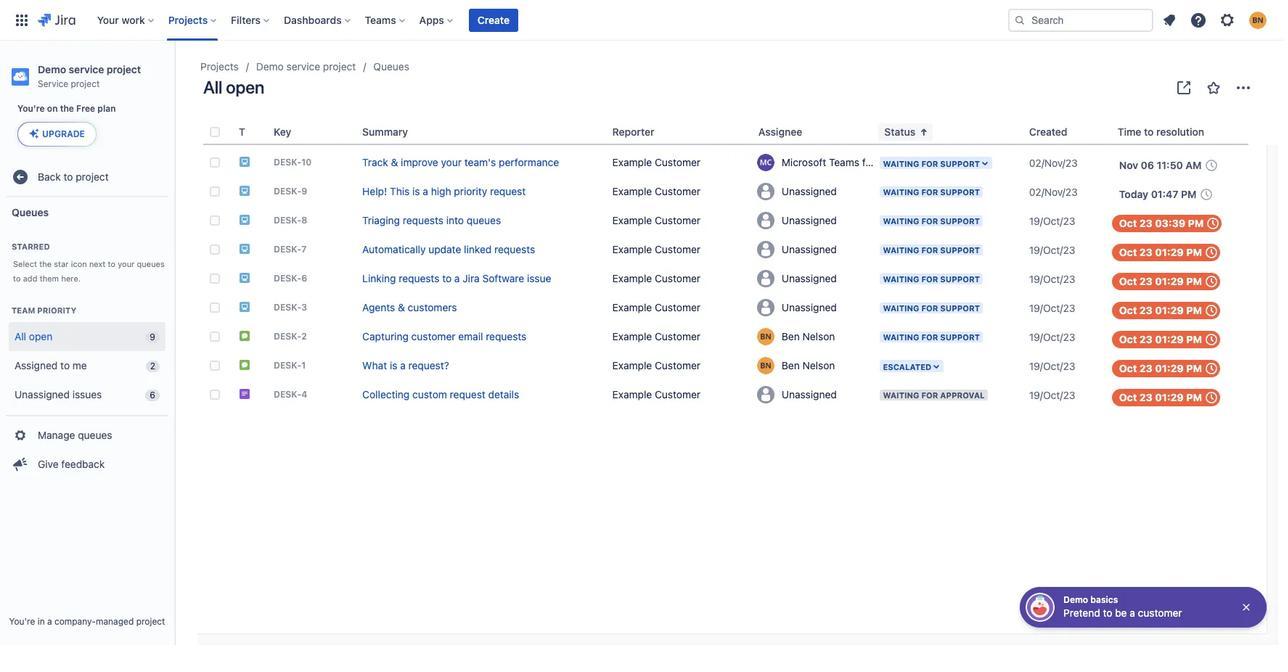 Task type: locate. For each thing, give the bounding box(es) containing it.
unassigned for collecting custom request details
[[782, 389, 837, 401]]

6 desk from the top
[[274, 302, 297, 313]]

filters
[[231, 13, 261, 26]]

the up them
[[39, 259, 52, 269]]

0 vertical spatial request
[[490, 185, 526, 198]]

banner
[[0, 0, 1285, 41]]

1 vertical spatial jira
[[463, 272, 480, 285]]

1 02/nov/23 from the top
[[1030, 157, 1078, 169]]

1 horizontal spatial all
[[203, 77, 222, 97]]

- up 7
[[297, 215, 302, 226]]

1 vertical spatial 2
[[150, 361, 155, 372]]

the
[[60, 103, 74, 114], [39, 259, 52, 269]]

0 vertical spatial 2
[[302, 331, 307, 342]]

oct 23 01:29 pm for automatically update linked requests
[[1120, 246, 1203, 259]]

teams
[[365, 13, 396, 26], [829, 156, 860, 169]]

customer for help! this is a high priority request
[[655, 185, 701, 198]]

7 oct from the top
[[1120, 391, 1138, 404]]

ben nelson for what is a request?
[[782, 360, 835, 372]]

4 01:29 from the top
[[1156, 333, 1184, 346]]

0 vertical spatial &
[[391, 156, 398, 168]]

0 vertical spatial projects
[[168, 13, 208, 26]]

0 vertical spatial customer
[[412, 330, 456, 343]]

star
[[54, 259, 69, 269]]

0 vertical spatial ben nelson button
[[753, 325, 879, 349]]

unassigned button for collecting custom request details
[[753, 383, 879, 407]]

desk for track
[[274, 157, 297, 168]]

an it problem or question. image for automatically update linked requests
[[239, 243, 251, 255]]

example customer for capturing customer email requests
[[613, 330, 701, 343]]

demo inside 'demo service project service project'
[[38, 63, 66, 76]]

customer right be at right bottom
[[1139, 607, 1183, 620]]

5 example from the top
[[613, 272, 652, 285]]

1 vertical spatial nelson
[[803, 360, 835, 372]]

02/nov/23
[[1030, 157, 1078, 169], [1030, 186, 1078, 198]]

queues right into at the top of the page
[[467, 214, 501, 227]]

example for collecting custom request details
[[613, 389, 652, 401]]

1 vertical spatial teams
[[829, 156, 860, 169]]

- for linking requests to a jira software issue
[[297, 273, 302, 284]]

1 horizontal spatial 6
[[302, 273, 307, 284]]

19/oct/23 for linking requests to a jira software issue
[[1030, 273, 1076, 285]]

demo up pretend
[[1064, 595, 1089, 606]]

unassigned button for triaging requests into queues
[[753, 209, 879, 232]]

- up 8
[[297, 186, 302, 197]]

ben nelson button
[[753, 325, 879, 349], [753, 354, 879, 378]]

6 up the "3"
[[302, 273, 307, 284]]

pm for what is a request?
[[1187, 362, 1203, 375]]

queues up give feedback button
[[78, 429, 112, 441]]

2 vertical spatial queues
[[78, 429, 112, 441]]

1 example from the top
[[613, 156, 652, 168]]

7 23 from the top
[[1140, 391, 1153, 404]]

3 oct from the top
[[1120, 275, 1138, 288]]

4 oct from the top
[[1120, 304, 1138, 317]]

desk left 10
[[274, 157, 297, 168]]

3 example customer from the top
[[613, 214, 701, 227]]

1 vertical spatial all
[[15, 330, 26, 343]]

example for capturing customer email requests
[[613, 330, 652, 343]]

desk left '1'
[[274, 360, 297, 371]]

5 oct from the top
[[1120, 333, 1138, 346]]

2 - from the top
[[297, 186, 302, 197]]

desk left 7
[[274, 244, 297, 255]]

queues
[[374, 60, 410, 73], [12, 206, 49, 218]]

4 desk from the top
[[274, 244, 297, 255]]

desk left 4
[[274, 389, 297, 400]]

customer inside the demo basics pretend to be a customer
[[1139, 607, 1183, 620]]

0 vertical spatial you're
[[17, 103, 45, 114]]

01:29 for capturing customer email requests
[[1156, 333, 1184, 346]]

what is a request?
[[363, 360, 449, 372]]

6 oct from the top
[[1120, 362, 1138, 375]]

teams inside button
[[829, 156, 860, 169]]

1 horizontal spatial queues
[[137, 259, 165, 269]]

oct
[[1120, 217, 1138, 230], [1120, 246, 1138, 259], [1120, 275, 1138, 288], [1120, 304, 1138, 317], [1120, 333, 1138, 346], [1120, 362, 1138, 375], [1120, 391, 1138, 404]]

9 example customer from the top
[[613, 389, 701, 401]]

desk left the "3"
[[274, 302, 297, 313]]

to right time
[[1145, 126, 1154, 138]]

9 - from the top
[[297, 389, 302, 400]]

demo down 'filters' popup button at the top left of page
[[256, 60, 284, 73]]

0 horizontal spatial queues
[[78, 429, 112, 441]]

today
[[1120, 188, 1149, 200]]

&
[[391, 156, 398, 168], [398, 301, 405, 314]]

is right what
[[390, 360, 398, 372]]

4 23 from the top
[[1140, 304, 1153, 317]]

0 horizontal spatial teams
[[365, 13, 396, 26]]

2
[[302, 331, 307, 342], [150, 361, 155, 372]]

team priority group
[[6, 291, 168, 415]]

unassigned for automatically update linked requests
[[782, 243, 837, 256]]

1 vertical spatial 6
[[150, 390, 155, 401]]

an it problem or question. image down an it problem or question. icon
[[239, 301, 251, 313]]

6 01:29 from the top
[[1156, 391, 1184, 404]]

8 customer from the top
[[655, 360, 701, 372]]

3 an it problem or question. image from the top
[[239, 214, 251, 226]]

1 vertical spatial the
[[39, 259, 52, 269]]

requests left into at the top of the page
[[403, 214, 444, 227]]

3 customer from the top
[[655, 214, 701, 227]]

requests up agents & customers link
[[399, 272, 440, 285]]

demo for demo service project service project
[[38, 63, 66, 76]]

1 customer from the top
[[655, 156, 701, 168]]

open down the projects link
[[226, 77, 264, 97]]

sidebar navigation image
[[158, 58, 190, 87]]

3
[[302, 302, 307, 313]]

all open down the projects link
[[203, 77, 264, 97]]

to left the add at the left of the page
[[13, 274, 21, 283]]

primary element
[[9, 0, 1009, 40]]

group
[[6, 415, 168, 484]]

- down 7
[[297, 273, 302, 284]]

4 oct 23 01:29 pm from the top
[[1120, 333, 1203, 346]]

requests right email
[[486, 330, 527, 343]]

assigned to me
[[15, 359, 87, 372]]

2 desk from the top
[[274, 186, 297, 197]]

am
[[1186, 159, 1202, 171]]

example for help! this is a high priority request
[[613, 185, 652, 198]]

back to project
[[38, 170, 109, 183]]

work
[[122, 13, 145, 26]]

desk for linking
[[274, 273, 297, 284]]

3 19/oct/23 from the top
[[1030, 273, 1076, 285]]

demo for demo basics pretend to be a customer
[[1064, 595, 1089, 606]]

unassigned button for agents & customers
[[753, 296, 879, 320]]

2 23 from the top
[[1140, 246, 1153, 259]]

here.
[[61, 274, 81, 283]]

1 ben from the top
[[782, 331, 800, 343]]

jira image
[[38, 11, 75, 29], [38, 11, 75, 29]]

a inside the demo basics pretend to be a customer
[[1130, 607, 1136, 620]]

1 nelson from the top
[[803, 331, 835, 343]]

7 example from the top
[[613, 330, 652, 343]]

the right on
[[60, 103, 74, 114]]

desk - 10
[[274, 157, 312, 168]]

summary button
[[357, 123, 408, 141]]

all down team
[[15, 330, 26, 343]]

service up 'free'
[[69, 63, 104, 76]]

all down the projects link
[[203, 77, 222, 97]]

5 an it problem or question. image from the top
[[239, 301, 251, 313]]

6 19/oct/23 from the top
[[1030, 360, 1076, 373]]

1 vertical spatial queues
[[137, 259, 165, 269]]

desk
[[274, 157, 297, 168], [274, 186, 297, 197], [274, 215, 297, 226], [274, 244, 297, 255], [274, 273, 297, 284], [274, 302, 297, 313], [274, 331, 297, 342], [274, 360, 297, 371], [274, 389, 297, 400]]

4 example from the top
[[613, 243, 652, 256]]

8 example customer from the top
[[613, 360, 701, 372]]

agents & customers link
[[363, 301, 457, 314]]

an it problem or question. image left desk - 8
[[239, 214, 251, 226]]

3 23 from the top
[[1140, 275, 1153, 288]]

- for capturing customer email requests
[[297, 331, 302, 342]]

01:47
[[1152, 188, 1179, 200]]

key
[[274, 126, 291, 138]]

jira inside button
[[878, 156, 895, 169]]

2 19/oct/23 from the top
[[1030, 244, 1076, 256]]

oct 23 03:39 pm
[[1120, 217, 1205, 230]]

project down "dashboards" dropdown button
[[323, 60, 356, 73]]

you're left on
[[17, 103, 45, 114]]

1 horizontal spatial jira
[[878, 156, 895, 169]]

all open down team
[[15, 330, 52, 343]]

19/oct/23 for collecting custom request details
[[1030, 389, 1076, 402]]

0 horizontal spatial request
[[450, 389, 486, 401]]

1 horizontal spatial service
[[287, 60, 320, 73]]

request?
[[409, 360, 449, 372]]

19/oct/23 for capturing customer email requests
[[1030, 331, 1076, 344]]

email
[[458, 330, 483, 343]]

8 desk from the top
[[274, 360, 297, 371]]

1 horizontal spatial teams
[[829, 156, 860, 169]]

0 horizontal spatial all open
[[15, 330, 52, 343]]

5 19/oct/23 from the top
[[1030, 331, 1076, 344]]

6 23 from the top
[[1140, 362, 1153, 375]]

queues right next
[[137, 259, 165, 269]]

unassigned
[[782, 185, 837, 198], [782, 214, 837, 227], [782, 243, 837, 256], [782, 273, 837, 285], [782, 302, 837, 314], [15, 388, 70, 401], [782, 389, 837, 401]]

the inside select the star icon next to your queues to add them here.
[[39, 259, 52, 269]]

your profile and settings image
[[1250, 11, 1267, 29]]

2 01:29 from the top
[[1156, 275, 1184, 288]]

& right agents
[[398, 301, 405, 314]]

desk left 8
[[274, 215, 297, 226]]

6 customer from the top
[[655, 301, 701, 314]]

project up 'free'
[[71, 78, 100, 89]]

- up '1'
[[297, 331, 302, 342]]

desk down desk - 7
[[274, 273, 297, 284]]

projects
[[168, 13, 208, 26], [200, 60, 239, 73]]

pretend
[[1064, 607, 1101, 620]]

8 example from the top
[[613, 360, 652, 372]]

1 oct 23 01:29 pm from the top
[[1120, 246, 1203, 259]]

desk for agents
[[274, 302, 297, 313]]

a request that follows itsm workflows. image
[[239, 330, 251, 342]]

ben nelson button for what is a request?
[[753, 354, 879, 378]]

starred group
[[6, 227, 168, 291]]

project
[[323, 60, 356, 73], [107, 63, 141, 76], [71, 78, 100, 89], [76, 170, 109, 183], [136, 617, 165, 628]]

example for what is a request?
[[613, 360, 652, 372]]

1 vertical spatial all open
[[15, 330, 52, 343]]

6
[[302, 273, 307, 284], [150, 390, 155, 401]]

an it problem or question. image for triaging requests into queues
[[239, 214, 251, 226]]

you're for you're in a company-managed project
[[9, 617, 35, 628]]

for
[[863, 156, 876, 169]]

7 desk from the top
[[274, 331, 297, 342]]

2 ben nelson button from the top
[[753, 354, 879, 378]]

01:29 for collecting custom request details
[[1156, 391, 1184, 404]]

your
[[97, 13, 119, 26]]

t
[[239, 126, 245, 138]]

0 horizontal spatial open
[[29, 330, 52, 343]]

example for linking requests to a jira software issue
[[613, 272, 652, 285]]

& for agents
[[398, 301, 405, 314]]

demo inside the demo basics pretend to be a customer
[[1064, 595, 1089, 606]]

0 vertical spatial ben
[[782, 331, 800, 343]]

desk for automatically
[[274, 244, 297, 255]]

6 example customer from the top
[[613, 301, 701, 314]]

desk - 2
[[274, 331, 307, 342]]

7
[[302, 244, 307, 255]]

2 example customer from the top
[[613, 185, 701, 198]]

customer down "customers"
[[412, 330, 456, 343]]

0 horizontal spatial queues
[[12, 206, 49, 218]]

7 - from the top
[[297, 331, 302, 342]]

1 vertical spatial open
[[29, 330, 52, 343]]

service
[[38, 78, 68, 89]]

2 horizontal spatial queues
[[467, 214, 501, 227]]

an it problem or question. image for agents & customers
[[239, 301, 251, 313]]

6 oct 23 01:29 pm from the top
[[1120, 391, 1203, 404]]

19/oct/23
[[1030, 215, 1076, 227], [1030, 244, 1076, 256], [1030, 273, 1076, 285], [1030, 302, 1076, 314], [1030, 331, 1076, 344], [1030, 360, 1076, 373], [1030, 389, 1076, 402]]

all
[[203, 77, 222, 97], [15, 330, 26, 343]]

1 horizontal spatial your
[[441, 156, 462, 168]]

1 vertical spatial queues
[[12, 206, 49, 218]]

queues down teams popup button
[[374, 60, 410, 73]]

1 ben nelson button from the top
[[753, 325, 879, 349]]

unassigned button
[[753, 180, 879, 203], [753, 209, 879, 232], [753, 238, 879, 261], [753, 267, 879, 291], [753, 296, 879, 320], [753, 383, 879, 407]]

2 nelson from the top
[[803, 360, 835, 372]]

1 horizontal spatial is
[[413, 185, 420, 198]]

a left request?
[[400, 360, 406, 372]]

1 vertical spatial projects
[[200, 60, 239, 73]]

9 inside team priority group
[[150, 332, 155, 343]]

4 customer from the top
[[655, 243, 701, 256]]

2 02/nov/23 from the top
[[1030, 186, 1078, 198]]

automatically update linked requests
[[363, 243, 535, 256]]

1 23 from the top
[[1140, 217, 1153, 230]]

0 vertical spatial 02/nov/23
[[1030, 157, 1078, 169]]

projects right work
[[168, 13, 208, 26]]

teams button
[[361, 8, 411, 32]]

9 example from the top
[[613, 389, 652, 401]]

5 desk from the top
[[274, 273, 297, 284]]

1 vertical spatial 02/nov/23
[[1030, 186, 1078, 198]]

an it problem or question. image left desk - 9
[[239, 185, 251, 196]]

23
[[1140, 217, 1153, 230], [1140, 246, 1153, 259], [1140, 275, 1153, 288], [1140, 304, 1153, 317], [1140, 333, 1153, 346], [1140, 362, 1153, 375], [1140, 391, 1153, 404]]

2 example from the top
[[613, 185, 652, 198]]

1 vertical spatial ben nelson button
[[753, 354, 879, 378]]

23 for collecting custom request details
[[1140, 391, 1153, 404]]

them
[[40, 274, 59, 283]]

demo service project service project
[[38, 63, 141, 89]]

9 desk from the top
[[274, 389, 297, 400]]

desk for what
[[274, 360, 297, 371]]

an it problem or question. image
[[239, 272, 251, 284]]

0 vertical spatial teams
[[365, 13, 396, 26]]

queues inside button
[[78, 429, 112, 441]]

1 - from the top
[[297, 157, 302, 168]]

4 example customer from the top
[[613, 243, 701, 256]]

9 customer from the top
[[655, 389, 701, 401]]

4 unassigned button from the top
[[753, 267, 879, 291]]

demo up service
[[38, 63, 66, 76]]

- down desk - 6
[[297, 302, 302, 313]]

8 - from the top
[[297, 360, 302, 371]]

0 vertical spatial ben nelson
[[782, 331, 835, 343]]

1 vertical spatial ben
[[782, 360, 800, 372]]

1 vertical spatial ben nelson
[[782, 360, 835, 372]]

demo for demo service project
[[256, 60, 284, 73]]

jira down linked
[[463, 272, 480, 285]]

an it problem or question. image up an it problem or question. icon
[[239, 243, 251, 255]]

0 horizontal spatial your
[[118, 259, 135, 269]]

2 an it problem or question. image from the top
[[239, 185, 251, 196]]

desk for capturing
[[274, 331, 297, 342]]

0 horizontal spatial all
[[15, 330, 26, 343]]

- up desk - 9
[[297, 157, 302, 168]]

2 customer from the top
[[655, 185, 701, 198]]

oct for what is a request?
[[1120, 362, 1138, 375]]

projects for the projects link
[[200, 60, 239, 73]]

5 23 from the top
[[1140, 333, 1153, 346]]

oct 23 01:29 pm for collecting custom request details
[[1120, 391, 1203, 404]]

02/nov/23 down created
[[1030, 157, 1078, 169]]

team priority
[[12, 306, 76, 315]]

7 customer from the top
[[655, 330, 701, 343]]

oct 23 01:29 pm
[[1120, 246, 1203, 259], [1120, 275, 1203, 288], [1120, 304, 1203, 317], [1120, 333, 1203, 346], [1120, 362, 1203, 375], [1120, 391, 1203, 404]]

4 - from the top
[[297, 244, 302, 255]]

0 vertical spatial queues
[[467, 214, 501, 227]]

0 horizontal spatial is
[[390, 360, 398, 372]]

3 desk from the top
[[274, 215, 297, 226]]

06
[[1141, 159, 1155, 171]]

projects inside popup button
[[168, 13, 208, 26]]

3 unassigned button from the top
[[753, 238, 879, 261]]

0 horizontal spatial 6
[[150, 390, 155, 401]]

7 19/oct/23 from the top
[[1030, 389, 1076, 402]]

all open
[[203, 77, 264, 97], [15, 330, 52, 343]]

3 - from the top
[[297, 215, 302, 226]]

5 01:29 from the top
[[1156, 362, 1184, 375]]

desk up the desk - 1
[[274, 331, 297, 342]]

1 horizontal spatial open
[[226, 77, 264, 97]]

& right track at the top of the page
[[391, 156, 398, 168]]

all open inside team priority group
[[15, 330, 52, 343]]

- up 4
[[297, 360, 302, 371]]

1 vertical spatial request
[[450, 389, 486, 401]]

project for demo service project
[[323, 60, 356, 73]]

triaging requests into queues link
[[363, 214, 501, 227]]

1 horizontal spatial 2
[[302, 331, 307, 342]]

0 horizontal spatial 9
[[150, 332, 155, 343]]

desk for help!
[[274, 186, 297, 197]]

7 example customer from the top
[[613, 330, 701, 343]]

1 horizontal spatial request
[[490, 185, 526, 198]]

you're left the 'in' at the bottom of page
[[9, 617, 35, 628]]

1 desk from the top
[[274, 157, 297, 168]]

an it problem or question. image
[[239, 156, 251, 167], [239, 185, 251, 196], [239, 214, 251, 226], [239, 243, 251, 255], [239, 301, 251, 313]]

1 ben nelson from the top
[[782, 331, 835, 343]]

to left me
[[60, 359, 70, 372]]

service for demo service project
[[287, 60, 320, 73]]

- for automatically update linked requests
[[297, 244, 302, 255]]

02/nov/23 down created "button"
[[1030, 186, 1078, 198]]

teams up queues link
[[365, 13, 396, 26]]

a down automatically update linked requests
[[455, 272, 460, 285]]

capturing
[[363, 330, 409, 343]]

19/oct/23 for automatically update linked requests
[[1030, 244, 1076, 256]]

3 oct 23 01:29 pm from the top
[[1120, 304, 1203, 317]]

example for triaging requests into queues
[[613, 214, 652, 227]]

nelson for capturing customer email requests
[[803, 331, 835, 343]]

0 vertical spatial nelson
[[803, 331, 835, 343]]

your right next
[[118, 259, 135, 269]]

plan
[[98, 103, 116, 114]]

- down '1'
[[297, 389, 302, 400]]

oct for collecting custom request details
[[1120, 391, 1138, 404]]

notifications image
[[1161, 11, 1179, 29]]

teams left for
[[829, 156, 860, 169]]

3 01:29 from the top
[[1156, 304, 1184, 317]]

manage
[[38, 429, 75, 441]]

6 right issues on the left bottom
[[150, 390, 155, 401]]

service down dashboards
[[287, 60, 320, 73]]

jira
[[878, 156, 895, 169], [463, 272, 480, 285]]

request left details
[[450, 389, 486, 401]]

nelson for what is a request?
[[803, 360, 835, 372]]

1 vertical spatial customer
[[1139, 607, 1183, 620]]

1 unassigned button from the top
[[753, 180, 879, 203]]

to right back
[[64, 170, 73, 183]]

0 horizontal spatial demo
[[38, 63, 66, 76]]

0 vertical spatial your
[[441, 156, 462, 168]]

0 horizontal spatial jira
[[463, 272, 480, 285]]

2 oct 23 01:29 pm from the top
[[1120, 275, 1203, 288]]

0 horizontal spatial 2
[[150, 361, 155, 372]]

oct 23 01:29 pm for agents & customers
[[1120, 304, 1203, 317]]

all inside team priority group
[[15, 330, 26, 343]]

0 vertical spatial open
[[226, 77, 264, 97]]

5 oct 23 01:29 pm from the top
[[1120, 362, 1203, 375]]

- down 8
[[297, 244, 302, 255]]

queues up starred
[[12, 206, 49, 218]]

2 ben nelson from the top
[[782, 360, 835, 372]]

6 unassigned button from the top
[[753, 383, 879, 407]]

1 01:29 from the top
[[1156, 246, 1184, 259]]

you're
[[17, 103, 45, 114], [9, 617, 35, 628]]

5 - from the top
[[297, 273, 302, 284]]

0 horizontal spatial service
[[69, 63, 104, 76]]

1 horizontal spatial customer
[[1139, 607, 1183, 620]]

9
[[302, 186, 307, 197], [150, 332, 155, 343]]

to inside button
[[1145, 126, 1154, 138]]

1 example customer from the top
[[613, 156, 701, 168]]

help!
[[363, 185, 387, 198]]

- for help! this is a high priority request
[[297, 186, 302, 197]]

5 unassigned button from the top
[[753, 296, 879, 320]]

desk up desk - 8
[[274, 186, 297, 197]]

1 horizontal spatial all open
[[203, 77, 264, 97]]

5 customer from the top
[[655, 272, 701, 285]]

1 19/oct/23 from the top
[[1030, 215, 1076, 227]]

demo
[[256, 60, 284, 73], [38, 63, 66, 76], [1064, 595, 1089, 606]]

oct for capturing customer email requests
[[1120, 333, 1138, 346]]

open down team priority
[[29, 330, 52, 343]]

a
[[423, 185, 428, 198], [455, 272, 460, 285], [400, 360, 406, 372], [1130, 607, 1136, 620], [47, 617, 52, 628]]

6 example from the top
[[613, 301, 652, 314]]

4 19/oct/23 from the top
[[1030, 302, 1076, 314]]

1 an it problem or question. image from the top
[[239, 156, 251, 167]]

request down performance
[[490, 185, 526, 198]]

request
[[490, 185, 526, 198], [450, 389, 486, 401]]

2 ben from the top
[[782, 360, 800, 372]]

desk - 9
[[274, 186, 307, 197]]

4 an it problem or question. image from the top
[[239, 243, 251, 255]]

2 unassigned button from the top
[[753, 209, 879, 232]]

unassigned for agents & customers
[[782, 302, 837, 314]]

1 vertical spatial your
[[118, 259, 135, 269]]

you're in a company-managed project
[[9, 617, 165, 628]]

2 horizontal spatial demo
[[1064, 595, 1089, 606]]

to inside team priority group
[[60, 359, 70, 372]]

is right this on the top left
[[413, 185, 420, 198]]

1 vertical spatial you're
[[9, 617, 35, 628]]

you're for you're on the free plan
[[17, 103, 45, 114]]

0 vertical spatial the
[[60, 103, 74, 114]]

oct 23 01:29 pm for what is a request?
[[1120, 362, 1203, 375]]

open
[[226, 77, 264, 97], [29, 330, 52, 343]]

1 horizontal spatial demo
[[256, 60, 284, 73]]

oct for automatically update linked requests
[[1120, 246, 1138, 259]]

project for demo service project service project
[[107, 63, 141, 76]]

1 oct from the top
[[1120, 217, 1138, 230]]

a right be at right bottom
[[1130, 607, 1136, 620]]

2 oct from the top
[[1120, 246, 1138, 259]]

project up plan
[[107, 63, 141, 76]]

0 vertical spatial queues
[[374, 60, 410, 73]]

3 example from the top
[[613, 214, 652, 227]]

1 vertical spatial is
[[390, 360, 398, 372]]

1 vertical spatial 9
[[150, 332, 155, 343]]

jira right for
[[878, 156, 895, 169]]

project for back to project
[[76, 170, 109, 183]]

1 vertical spatial &
[[398, 301, 405, 314]]

you're on the free plan
[[17, 103, 116, 114]]

5 example customer from the top
[[613, 272, 701, 285]]

03:39
[[1156, 217, 1186, 230]]

unassigned for triaging requests into queues
[[782, 214, 837, 227]]

projects right sidebar navigation icon
[[200, 60, 239, 73]]

- for track & improve your team's performance
[[297, 157, 302, 168]]

service inside 'demo service project service project'
[[69, 63, 104, 76]]

project right back
[[76, 170, 109, 183]]

an it problem or question. image down t
[[239, 156, 251, 167]]

customer for agents & customers
[[655, 301, 701, 314]]

1 horizontal spatial 9
[[302, 186, 307, 197]]

customer
[[655, 156, 701, 168], [655, 185, 701, 198], [655, 214, 701, 227], [655, 243, 701, 256], [655, 272, 701, 285], [655, 301, 701, 314], [655, 330, 701, 343], [655, 360, 701, 372], [655, 389, 701, 401]]

0 horizontal spatial the
[[39, 259, 52, 269]]

6 - from the top
[[297, 302, 302, 313]]

02/nov/23 for today 01:47 pm
[[1030, 186, 1078, 198]]

01:29 for what is a request?
[[1156, 362, 1184, 375]]

your left team's
[[441, 156, 462, 168]]

today 01:47 pm
[[1120, 188, 1197, 200]]

to left be at right bottom
[[1104, 607, 1113, 620]]

02/nov/23 for nov 06 11:50 am
[[1030, 157, 1078, 169]]

0 vertical spatial jira
[[878, 156, 895, 169]]



Task type: describe. For each thing, give the bounding box(es) containing it.
priority
[[454, 185, 488, 198]]

in
[[38, 617, 45, 628]]

your work button
[[93, 8, 160, 32]]

example customer for automatically update linked requests
[[613, 243, 701, 256]]

1 horizontal spatial queues
[[374, 60, 410, 73]]

projects for projects popup button
[[168, 13, 208, 26]]

queues link
[[374, 58, 410, 76]]

improve
[[401, 156, 438, 168]]

unassigned button for help! this is a high priority request
[[753, 180, 879, 203]]

10
[[302, 157, 312, 168]]

custom
[[413, 389, 447, 401]]

- for what is a request?
[[297, 360, 302, 371]]

linking requests to a jira software issue link
[[363, 272, 552, 285]]

customer for linking requests to a jira software issue
[[655, 272, 701, 285]]

pm for triaging requests into queues
[[1189, 217, 1205, 230]]

oct for agents & customers
[[1120, 304, 1138, 317]]

microsoft
[[782, 156, 827, 169]]

example customer for linking requests to a jira software issue
[[613, 272, 701, 285]]

create button
[[469, 8, 519, 32]]

customer for collecting custom request details
[[655, 389, 701, 401]]

apps button
[[415, 8, 459, 32]]

pm for collecting custom request details
[[1187, 391, 1203, 404]]

linking
[[363, 272, 396, 285]]

time to resolution button
[[1112, 123, 1205, 141]]

23 for capturing customer email requests
[[1140, 333, 1153, 346]]

triaging requests into queues
[[363, 214, 501, 227]]

created button
[[1024, 123, 1068, 141]]

project right "managed"
[[136, 617, 165, 628]]

team
[[12, 306, 35, 315]]

0 vertical spatial 9
[[302, 186, 307, 197]]

ben nelson button for capturing customer email requests
[[753, 325, 879, 349]]

4
[[302, 389, 307, 400]]

a requests that may require approval. image
[[239, 388, 251, 400]]

settings image
[[1219, 11, 1237, 29]]

customer for what is a request?
[[655, 360, 701, 372]]

desk - 8
[[274, 215, 307, 226]]

oct 23 01:29 pm for capturing customer email requests
[[1120, 333, 1203, 346]]

a right the 'in' at the bottom of page
[[47, 617, 52, 628]]

a left high
[[423, 185, 428, 198]]

23 for triaging requests into queues
[[1140, 217, 1153, 230]]

collecting
[[363, 389, 410, 401]]

19/oct/23 for triaging requests into queues
[[1030, 215, 1076, 227]]

pm for capturing customer email requests
[[1187, 333, 1203, 346]]

6 inside team priority group
[[150, 390, 155, 401]]

give
[[38, 458, 59, 470]]

collecting custom request details link
[[363, 389, 519, 401]]

managed
[[96, 617, 134, 628]]

0 vertical spatial all open
[[203, 77, 264, 97]]

unassigned for help! this is a high priority request
[[782, 185, 837, 198]]

ben for capturing customer email requests
[[782, 331, 800, 343]]

company-
[[54, 617, 96, 628]]

created
[[1030, 126, 1068, 138]]

an it problem or question. image for track & improve your team's performance
[[239, 156, 251, 167]]

23 for what is a request?
[[1140, 362, 1153, 375]]

give feedback button
[[6, 450, 168, 479]]

select the star icon next to your queues to add them here.
[[13, 259, 165, 283]]

microsoft teams for jira cloud
[[782, 156, 926, 169]]

0 horizontal spatial customer
[[412, 330, 456, 343]]

feedback
[[61, 458, 105, 470]]

unassigned button for automatically update linked requests
[[753, 238, 879, 261]]

back
[[38, 170, 61, 183]]

desk - 3
[[274, 302, 307, 313]]

customer for track & improve your team's performance
[[655, 156, 701, 168]]

pm for agents & customers
[[1187, 304, 1203, 317]]

banner containing your work
[[0, 0, 1285, 41]]

into
[[446, 214, 464, 227]]

an it problem or question. image for help! this is a high priority request
[[239, 185, 251, 196]]

example customer for what is a request?
[[613, 360, 701, 372]]

be
[[1116, 607, 1128, 620]]

example customer for agents & customers
[[613, 301, 701, 314]]

update
[[429, 243, 461, 256]]

desk for collecting
[[274, 389, 297, 400]]

pm for automatically update linked requests
[[1187, 246, 1203, 259]]

what is a request? link
[[363, 360, 449, 372]]

manage queues button
[[6, 421, 168, 450]]

ben for what is a request?
[[782, 360, 800, 372]]

0 vertical spatial 6
[[302, 273, 307, 284]]

Search field
[[1009, 8, 1154, 32]]

customer for automatically update linked requests
[[655, 243, 701, 256]]

19/oct/23 for what is a request?
[[1030, 360, 1076, 373]]

help! this is a high priority request
[[363, 185, 526, 198]]

1 horizontal spatial the
[[60, 103, 74, 114]]

issues
[[72, 388, 102, 401]]

oct for triaging requests into queues
[[1120, 217, 1138, 230]]

23 for agents & customers
[[1140, 304, 1153, 317]]

give feedback
[[38, 458, 105, 470]]

- for agents & customers
[[297, 302, 302, 313]]

track
[[363, 156, 388, 168]]

t button
[[233, 123, 245, 141]]

1
[[302, 360, 306, 371]]

assignee button
[[753, 123, 803, 141]]

example for track & improve your team's performance
[[613, 156, 652, 168]]

projects link
[[200, 58, 239, 76]]

agents & customers
[[363, 301, 457, 314]]

oct for linking requests to a jira software issue
[[1120, 275, 1138, 288]]

automatically update linked requests link
[[363, 243, 535, 256]]

desk - 4
[[274, 389, 307, 400]]

resolution
[[1157, 126, 1205, 138]]

upgrade button
[[18, 123, 96, 146]]

example for automatically update linked requests
[[613, 243, 652, 256]]

ascending icon image
[[916, 123, 933, 141]]

to inside the demo basics pretend to be a customer
[[1104, 607, 1113, 620]]

23 for automatically update linked requests
[[1140, 246, 1153, 259]]

close image
[[1241, 602, 1253, 614]]

help! this is a high priority request link
[[363, 185, 526, 198]]

01:29 for automatically update linked requests
[[1156, 246, 1184, 259]]

back to project link
[[6, 163, 168, 192]]

a request that follows itsm workflows. image
[[239, 359, 251, 371]]

upgrade
[[42, 129, 85, 139]]

demo basics pretend to be a customer
[[1064, 595, 1183, 620]]

desk - 1
[[274, 360, 306, 371]]

group containing manage queues
[[6, 415, 168, 484]]

your work
[[97, 13, 145, 26]]

oct 23 01:29 pm for linking requests to a jira software issue
[[1120, 275, 1203, 288]]

11:50
[[1157, 159, 1184, 171]]

time
[[1118, 126, 1142, 138]]

01:29 for agents & customers
[[1156, 304, 1184, 317]]

linked
[[464, 243, 492, 256]]

your inside select the star icon next to your queues to add them here.
[[118, 259, 135, 269]]

customer for capturing customer email requests
[[655, 330, 701, 343]]

icon
[[71, 259, 87, 269]]

- for triaging requests into queues
[[297, 215, 302, 226]]

demo service project
[[256, 60, 356, 73]]

search image
[[1015, 14, 1026, 26]]

to down automatically update linked requests
[[442, 272, 452, 285]]

23 for linking requests to a jira software issue
[[1140, 275, 1153, 288]]

desk for triaging
[[274, 215, 297, 226]]

star image
[[1206, 79, 1223, 97]]

reporter button
[[607, 123, 655, 141]]

software
[[483, 272, 525, 285]]

help image
[[1190, 11, 1208, 29]]

track & improve your team's performance link
[[363, 156, 559, 168]]

open inside team priority group
[[29, 330, 52, 343]]

actions image
[[1235, 79, 1253, 97]]

unassigned button for linking requests to a jira software issue
[[753, 267, 879, 291]]

requests up the software
[[495, 243, 535, 256]]

0 vertical spatial all
[[203, 77, 222, 97]]

to right next
[[108, 259, 116, 269]]

priority
[[37, 306, 76, 315]]

track & improve your team's performance
[[363, 156, 559, 168]]

apps
[[420, 13, 444, 26]]

& for track
[[391, 156, 398, 168]]

appswitcher icon image
[[13, 11, 31, 29]]

add
[[23, 274, 37, 283]]

assigned
[[15, 359, 58, 372]]

8
[[302, 215, 307, 226]]

example for agents & customers
[[613, 301, 652, 314]]

status
[[885, 126, 916, 138]]

example customer for track & improve your team's performance
[[613, 156, 701, 168]]

01:29 for linking requests to a jira software issue
[[1156, 275, 1184, 288]]

service for demo service project service project
[[69, 63, 104, 76]]

example customer for collecting custom request details
[[613, 389, 701, 401]]

unassigned inside team priority group
[[15, 388, 70, 401]]

agents
[[363, 301, 395, 314]]

queues inside select the star icon next to your queues to add them here.
[[137, 259, 165, 269]]

demo service project link
[[256, 58, 356, 76]]

basics
[[1091, 595, 1119, 606]]

2 inside team priority group
[[150, 361, 155, 372]]

teams inside popup button
[[365, 13, 396, 26]]

dashboards button
[[280, 8, 356, 32]]

example customer for triaging requests into queues
[[613, 214, 701, 227]]

example customer for help! this is a high priority request
[[613, 185, 701, 198]]

pm for linking requests to a jira software issue
[[1187, 275, 1203, 288]]

desk - 6
[[274, 273, 307, 284]]

0 vertical spatial is
[[413, 185, 420, 198]]



Task type: vqa. For each thing, say whether or not it's contained in the screenshot.


